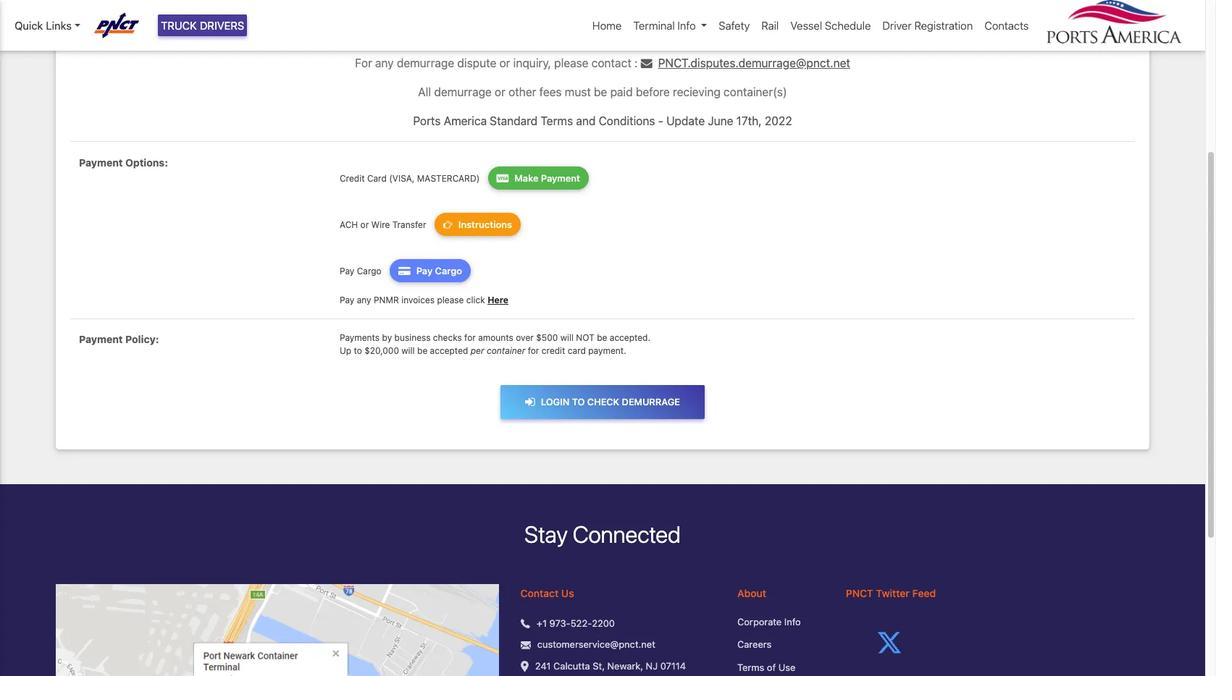 Task type: vqa. For each thing, say whether or not it's contained in the screenshot.
tab list containing Passenger vehicles
no



Task type: locate. For each thing, give the bounding box(es) containing it.
ports america standard terms and conditions - update june 17th, 2022
[[413, 114, 792, 127]]

terms left and
[[541, 114, 573, 127]]

will up card
[[560, 333, 574, 343]]

0 horizontal spatial any
[[357, 294, 371, 305]]

terms left of
[[737, 662, 764, 674]]

any right "for" at the left top of page
[[375, 56, 394, 70]]

links
[[46, 19, 72, 32]]

other
[[509, 85, 536, 98]]

1 horizontal spatial cargo
[[435, 265, 462, 276]]

pay cargo link
[[390, 259, 471, 282]]

or right ach
[[360, 219, 369, 230]]

or left other
[[495, 85, 506, 98]]

driver registration link
[[877, 12, 979, 39]]

quick links
[[14, 19, 72, 32]]

twitter
[[876, 587, 910, 600]]

link image
[[628, 16, 644, 27]]

pay cargo
[[416, 265, 462, 276], [340, 266, 384, 276]]

info for corporate info
[[784, 616, 801, 628]]

accepted
[[430, 346, 468, 356]]

for any demurrage dispute or inquiry, please contact :
[[355, 56, 641, 70]]

mastercard)
[[417, 173, 480, 184]]

quick
[[14, 19, 43, 32]]

checks
[[433, 333, 462, 343]]

1 vertical spatial payment
[[541, 172, 580, 184]]

credit card (visa, mastercard)
[[340, 173, 482, 184]]

$20,000
[[365, 346, 399, 356]]

recieving
[[673, 85, 721, 98]]

june
[[708, 114, 733, 127]]

cargo up pay any pnmr invoices please click here
[[435, 265, 462, 276]]

drivers
[[200, 19, 244, 32]]

1 vertical spatial terms
[[737, 662, 764, 674]]

inquiry,
[[513, 56, 551, 70]]

options:
[[125, 156, 168, 168]]

1 vertical spatial be
[[597, 333, 607, 343]]

make payment link
[[488, 166, 589, 189]]

or left inquiry,
[[499, 56, 510, 70]]

1 vertical spatial please
[[437, 294, 464, 305]]

$500
[[536, 333, 558, 343]]

contacts link
[[979, 12, 1035, 39]]

sign in image
[[525, 396, 541, 408]]

payments by business checks for amounts over $500 will not be accepted. up to $20,000 will be accepted per container for credit card payment.
[[340, 333, 650, 356]]

will down business
[[401, 346, 415, 356]]

info right terminal
[[678, 19, 696, 32]]

1 vertical spatial any
[[357, 294, 371, 305]]

1 horizontal spatial for
[[528, 346, 539, 356]]

0 horizontal spatial for
[[464, 333, 476, 343]]

container
[[487, 346, 525, 356]]

login to check demurrage link
[[500, 385, 705, 419]]

1 vertical spatial or
[[495, 85, 506, 98]]

1 horizontal spatial to
[[572, 397, 585, 408]]

0 vertical spatial to
[[354, 346, 362, 356]]

container(s)
[[724, 85, 787, 98]]

0 horizontal spatial terms
[[541, 114, 573, 127]]

cargo
[[435, 265, 462, 276], [357, 266, 381, 276]]

cargo up pnmr
[[357, 266, 381, 276]]

contact
[[592, 56, 631, 70]]

all
[[418, 85, 431, 98]]

credit
[[340, 173, 365, 184]]

demurrage up america
[[434, 85, 492, 98]]

please
[[554, 56, 589, 70], [437, 294, 464, 305]]

terminal info link
[[628, 12, 713, 39]]

pay cargo up pay any pnmr invoices please click here
[[416, 265, 462, 276]]

instructions link
[[434, 213, 521, 236]]

0 horizontal spatial pay cargo
[[340, 266, 384, 276]]

241
[[535, 661, 551, 672]]

payment right make
[[541, 172, 580, 184]]

vessel schedule link
[[785, 12, 877, 39]]

2 vertical spatial payment
[[79, 333, 123, 346]]

truck
[[161, 19, 197, 32]]

0 vertical spatial please
[[554, 56, 589, 70]]

to right login
[[572, 397, 585, 408]]

be left paid
[[594, 85, 607, 98]]

stay
[[524, 520, 568, 548]]

be down business
[[417, 346, 428, 356]]

safety link
[[713, 12, 756, 39]]

0 vertical spatial demurrage
[[397, 56, 454, 70]]

1 vertical spatial will
[[401, 346, 415, 356]]

cc visa image
[[497, 174, 514, 183]]

not
[[576, 333, 595, 343]]

0 vertical spatial will
[[560, 333, 574, 343]]

connected
[[573, 520, 681, 548]]

1 horizontal spatial any
[[375, 56, 394, 70]]

0 horizontal spatial please
[[437, 294, 464, 305]]

pay cargo up pnmr
[[340, 266, 384, 276]]

1 horizontal spatial info
[[784, 616, 801, 628]]

pnct
[[846, 587, 873, 600]]

us
[[561, 587, 574, 600]]

instructions
[[458, 218, 512, 230]]

fees
[[539, 85, 562, 98]]

about
[[737, 587, 766, 600]]

0 horizontal spatial will
[[401, 346, 415, 356]]

contacts
[[985, 19, 1029, 32]]

0 vertical spatial or
[[499, 56, 510, 70]]

to right up on the left bottom of page
[[354, 346, 362, 356]]

payment for payment options:
[[79, 156, 123, 168]]

0 vertical spatial any
[[375, 56, 394, 70]]

please up the must
[[554, 56, 589, 70]]

17th,
[[736, 114, 762, 127]]

terms
[[541, 114, 573, 127], [737, 662, 764, 674]]

1 vertical spatial info
[[784, 616, 801, 628]]

0 vertical spatial info
[[678, 19, 696, 32]]

corporate
[[737, 616, 782, 628]]

1 horizontal spatial please
[[554, 56, 589, 70]]

demurrage up all
[[397, 56, 454, 70]]

or
[[499, 56, 510, 70], [495, 85, 506, 98], [360, 219, 369, 230]]

will
[[560, 333, 574, 343], [401, 346, 415, 356]]

st,
[[593, 661, 605, 672]]

:
[[635, 56, 638, 70]]

pay left pnmr
[[340, 294, 354, 305]]

1 horizontal spatial pay cargo
[[416, 265, 462, 276]]

contact us
[[521, 587, 574, 600]]

vessel
[[790, 19, 822, 32]]

0 horizontal spatial to
[[354, 346, 362, 356]]

quick links link
[[14, 17, 80, 34]]

payment left policy:
[[79, 333, 123, 346]]

credit card alt image
[[398, 266, 416, 276]]

be up payment.
[[597, 333, 607, 343]]

ach or wire transfer
[[340, 219, 429, 230]]

for down the over
[[528, 346, 539, 356]]

1 vertical spatial for
[[528, 346, 539, 356]]

any left pnmr
[[357, 294, 371, 305]]

make payment
[[514, 172, 580, 184]]

0 vertical spatial for
[[464, 333, 476, 343]]

payment options:
[[79, 156, 168, 168]]

payment left options: at the left of the page
[[79, 156, 123, 168]]

0 horizontal spatial info
[[678, 19, 696, 32]]

accepted.
[[610, 333, 650, 343]]

newark,
[[607, 661, 643, 672]]

for up per
[[464, 333, 476, 343]]

0 vertical spatial payment
[[79, 156, 123, 168]]

please left click
[[437, 294, 464, 305]]

envelope image
[[641, 57, 652, 69]]

make
[[514, 172, 538, 184]]

0 vertical spatial terms
[[541, 114, 573, 127]]

hand o right image
[[443, 220, 458, 229]]

+1 973-522-2200
[[537, 618, 615, 629]]

0 vertical spatial be
[[594, 85, 607, 98]]

to
[[354, 346, 362, 356], [572, 397, 585, 408]]

1 horizontal spatial will
[[560, 333, 574, 343]]

info up careers link on the bottom right
[[784, 616, 801, 628]]

be
[[594, 85, 607, 98], [597, 333, 607, 343], [417, 346, 428, 356]]



Task type: describe. For each thing, give the bounding box(es) containing it.
241 calcutta st, newark, nj 07114 link
[[535, 660, 686, 674]]

business
[[394, 333, 431, 343]]

invoices
[[401, 294, 435, 305]]

driver
[[883, 19, 912, 32]]

up
[[340, 346, 351, 356]]

1 vertical spatial to
[[572, 397, 585, 408]]

here
[[488, 294, 509, 305]]

feed
[[912, 587, 936, 600]]

amounts
[[478, 333, 513, 343]]

-
[[658, 114, 663, 127]]

pay up pay any pnmr invoices please click here
[[416, 265, 433, 276]]

nj
[[646, 661, 658, 672]]

careers link
[[737, 638, 824, 653]]

terms of use
[[737, 662, 796, 674]]

07114
[[660, 661, 686, 672]]

ports
[[413, 114, 441, 127]]

to inside 'payments by business checks for amounts over $500 will not be accepted. up to $20,000 will be accepted per container for credit card payment.'
[[354, 346, 362, 356]]

1 horizontal spatial terms
[[737, 662, 764, 674]]

522-
[[571, 618, 592, 629]]

policy:
[[125, 333, 159, 346]]

login to check demurrage
[[541, 397, 680, 408]]

over
[[516, 333, 534, 343]]

paid
[[610, 85, 633, 98]]

info for terminal info
[[678, 19, 696, 32]]

rail
[[761, 19, 779, 32]]

1 vertical spatial demurrage
[[434, 85, 492, 98]]

driver registration
[[883, 19, 973, 32]]

pnmr
[[374, 294, 399, 305]]

any for pnmr
[[357, 294, 371, 305]]

cargo inside pay cargo link
[[435, 265, 462, 276]]

of
[[767, 662, 776, 674]]

wire
[[371, 219, 390, 230]]

dispute
[[457, 56, 496, 70]]

vessel schedule
[[790, 19, 871, 32]]

per
[[471, 346, 484, 356]]

payment.
[[588, 346, 626, 356]]

+1
[[537, 618, 547, 629]]

careers
[[737, 639, 772, 651]]

customerservice@pnct.net
[[537, 639, 655, 651]]

and
[[576, 114, 596, 127]]

pay down ach
[[340, 266, 354, 276]]

ach
[[340, 219, 358, 230]]

241 calcutta st, newark, nj 07114
[[535, 661, 686, 672]]

corporate info link
[[737, 616, 824, 630]]

terminal
[[633, 19, 675, 32]]

(visa,
[[389, 173, 415, 184]]

use
[[778, 662, 796, 674]]

customerservice@pnct.net link
[[537, 638, 655, 653]]

card
[[568, 346, 586, 356]]

any for demurrage
[[375, 56, 394, 70]]

standard
[[490, 114, 538, 127]]

+1 973-522-2200 link
[[537, 617, 615, 631]]

registration
[[914, 19, 973, 32]]

2 vertical spatial or
[[360, 219, 369, 230]]

2 vertical spatial be
[[417, 346, 428, 356]]

update
[[666, 114, 705, 127]]

ports america standard terms and conditions - update june 17th, 2022 link
[[413, 114, 792, 127]]

2200
[[592, 618, 615, 629]]

before
[[636, 85, 670, 98]]

must
[[565, 85, 591, 98]]

pnct twitter feed
[[846, 587, 936, 600]]

contact
[[521, 587, 559, 600]]

pnct.disputes.demurrage@pnct.net
[[658, 56, 850, 70]]

check
[[587, 397, 619, 408]]

all demurrage or other fees must be paid before recieving container(s)
[[418, 85, 787, 98]]

truck drivers
[[161, 19, 244, 32]]

pay any pnmr invoices please click here
[[340, 294, 509, 305]]

pnct.disputes.demurrage@pnct.net link
[[641, 56, 850, 70]]

terms of use link
[[737, 661, 824, 675]]

conditions
[[599, 114, 655, 127]]

click
[[466, 294, 485, 305]]

2022
[[765, 114, 792, 127]]

payment for payment policy:
[[79, 333, 123, 346]]

973-
[[549, 618, 571, 629]]

0 horizontal spatial cargo
[[357, 266, 381, 276]]

card
[[367, 173, 387, 184]]

calcutta
[[553, 661, 590, 672]]

truck drivers link
[[158, 14, 247, 37]]

for
[[355, 56, 372, 70]]

terminal info
[[633, 19, 696, 32]]



